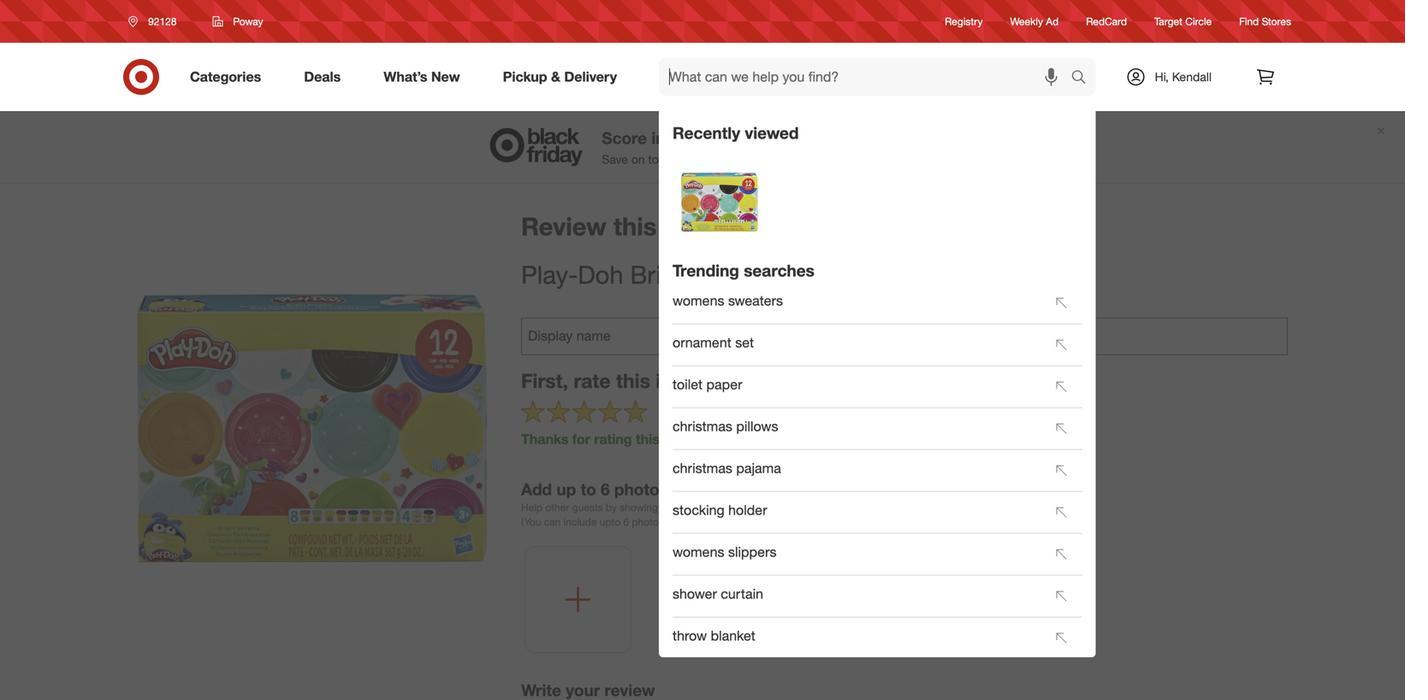Task type: vqa. For each thing, say whether or not it's contained in the screenshot.
Registry link
yes



Task type: locate. For each thing, give the bounding box(es) containing it.
1 womens from the top
[[673, 293, 725, 309]]

0 vertical spatial 6
[[601, 480, 610, 500]]

deals up week.
[[832, 128, 876, 148]]

womens sweaters
[[673, 293, 783, 309]]

1 vertical spatial womens
[[673, 544, 725, 561]]

&
[[551, 69, 561, 85], [696, 152, 704, 167]]

photos down showing
[[632, 516, 664, 529]]

on
[[632, 152, 645, 167]]

1 horizontal spatial deals
[[832, 128, 876, 148]]

showing
[[620, 501, 658, 514]]

blanket
[[711, 628, 756, 645]]

weekly ad
[[1010, 15, 1059, 28]]

womens
[[673, 293, 725, 309], [673, 544, 725, 561]]

womens down the item.) on the bottom of page
[[673, 544, 725, 561]]

0 vertical spatial deals
[[304, 69, 341, 85]]

deals
[[304, 69, 341, 85], [832, 128, 876, 148]]

christmas up (optional) on the bottom of page
[[673, 460, 733, 477]]

1 vertical spatial for
[[755, 501, 767, 514]]

christmas pajama link
[[673, 452, 1041, 490]]

score
[[602, 128, 647, 148]]

for left you.
[[755, 501, 767, 514]]

toilet paper link
[[673, 368, 1041, 406]]

add up to 6 photos (optional) help other guests by showing how this item works for you. (you can include upto 6 photos of this item.)
[[521, 480, 789, 529]]

upto
[[600, 516, 621, 529]]

photos
[[614, 480, 668, 500], [632, 516, 664, 529]]

first, rate this item
[[521, 369, 697, 393]]

toilet paper
[[673, 376, 743, 393]]

for left "rating"
[[572, 431, 590, 448]]

item inside add up to 6 photos (optional) help other guests by showing how this item works for you. (you can include upto 6 photos of this item.)
[[702, 501, 722, 514]]

ornament set
[[673, 334, 754, 351]]

stocking holder link
[[673, 494, 1041, 532]]

womens down play-doh bright delights 12-pack
[[673, 293, 725, 309]]

searches
[[744, 261, 815, 281]]

shower curtain link
[[673, 578, 1041, 616]]

& inside score incredible black friday deals now save on top gifts & find new deals each week.
[[696, 152, 704, 167]]

add
[[521, 480, 552, 500]]

ad
[[1046, 15, 1059, 28]]

ornament
[[673, 334, 732, 351]]

6
[[601, 480, 610, 500], [623, 516, 629, 529]]

1 horizontal spatial for
[[755, 501, 767, 514]]

friday
[[780, 128, 827, 148]]

1 vertical spatial item
[[656, 369, 697, 393]]

& left find
[[696, 152, 704, 167]]

0 horizontal spatial for
[[572, 431, 590, 448]]

christmas pillows
[[673, 418, 778, 435]]

other
[[545, 501, 569, 514]]

viewed
[[745, 123, 799, 143]]

trending
[[673, 261, 739, 281]]

throw blanket
[[673, 628, 756, 645]]

1 horizontal spatial 6
[[623, 516, 629, 529]]

1 christmas from the top
[[673, 418, 733, 435]]

works
[[725, 501, 752, 514]]

1 horizontal spatial &
[[696, 152, 704, 167]]

paper
[[707, 376, 743, 393]]

registry link
[[945, 14, 983, 29]]

this left item! at left
[[636, 431, 660, 448]]

0 vertical spatial christmas
[[673, 418, 733, 435]]

1 vertical spatial &
[[696, 152, 704, 167]]

item
[[664, 211, 715, 242], [656, 369, 697, 393], [702, 501, 722, 514]]

curtain
[[721, 586, 763, 603]]

pickup & delivery link
[[488, 58, 639, 96]]

2 womens from the top
[[673, 544, 725, 561]]

1 vertical spatial deals
[[832, 128, 876, 148]]

womens inside womens slippers link
[[673, 544, 725, 561]]

search button
[[1064, 58, 1105, 99]]

pickup
[[503, 69, 547, 85]]

2 christmas from the top
[[673, 460, 733, 477]]

christmas down toilet paper at the bottom of the page
[[673, 418, 733, 435]]

now
[[880, 128, 913, 148]]

target circle link
[[1155, 14, 1212, 29]]

shower curtain
[[673, 586, 763, 603]]

find stores link
[[1239, 14, 1292, 29]]

sweaters
[[728, 293, 783, 309]]

deals link
[[289, 58, 362, 96]]

& right pickup
[[551, 69, 561, 85]]

item.)
[[698, 516, 723, 529]]

delights
[[704, 260, 795, 290]]

item up the item.) on the bottom of page
[[702, 501, 722, 514]]

christmas
[[673, 418, 733, 435], [673, 460, 733, 477]]

item down ornament
[[656, 369, 697, 393]]

0 vertical spatial for
[[572, 431, 590, 448]]

6 right upto at bottom
[[623, 516, 629, 529]]

score incredible black friday deals now save on top gifts & find new deals each week.
[[602, 128, 913, 167]]

womens inside womens sweaters link
[[673, 293, 725, 309]]

deals left what's
[[304, 69, 341, 85]]

find stores
[[1239, 15, 1292, 28]]

ornament set link
[[673, 326, 1041, 364]]

0 vertical spatial womens
[[673, 293, 725, 309]]

item up trending
[[664, 211, 715, 242]]

save
[[602, 152, 628, 167]]

poway button
[[201, 6, 274, 37]]

None text field
[[521, 318, 1288, 356]]

what's new
[[384, 69, 460, 85]]

christmas for christmas pajama
[[673, 460, 733, 477]]

0 horizontal spatial &
[[551, 69, 561, 85]]

womens for womens slippers
[[673, 544, 725, 561]]

1 vertical spatial christmas
[[673, 460, 733, 477]]

2 vertical spatial item
[[702, 501, 722, 514]]

(you
[[521, 516, 541, 529]]

new
[[431, 69, 460, 85]]

review
[[521, 211, 607, 242]]

1 vertical spatial photos
[[632, 516, 664, 529]]

0 vertical spatial &
[[551, 69, 561, 85]]

photos up showing
[[614, 480, 668, 500]]

6 right to
[[601, 480, 610, 500]]

up
[[557, 480, 576, 500]]

top
[[648, 152, 666, 167]]

categories link
[[175, 58, 283, 96]]

92128 button
[[117, 6, 195, 37]]

0 vertical spatial photos
[[614, 480, 668, 500]]

redcard link
[[1086, 14, 1127, 29]]

12-
[[802, 260, 839, 290]]

christmas inside "link"
[[673, 418, 733, 435]]



Task type: describe. For each thing, give the bounding box(es) containing it.
incredible
[[652, 128, 728, 148]]

womens slippers
[[673, 544, 777, 561]]

thanks
[[521, 431, 569, 448]]

pajama
[[736, 460, 781, 477]]

weekly
[[1010, 15, 1043, 28]]

search
[[1064, 70, 1105, 87]]

womens slippers link
[[673, 536, 1041, 574]]

help
[[521, 501, 543, 514]]

find
[[707, 152, 727, 167]]

gifts
[[669, 152, 693, 167]]

shower
[[673, 586, 717, 603]]

guests
[[572, 501, 603, 514]]

bright
[[630, 260, 697, 290]]

this right how
[[683, 501, 699, 514]]

registry
[[945, 15, 983, 28]]

What can we help you find? suggestions appear below search field
[[659, 58, 1075, 96]]

0 vertical spatial item
[[664, 211, 715, 242]]

play-doh bright delights 12-pack image
[[677, 159, 763, 245]]

for inside add up to 6 photos (optional) help other guests by showing how this item works for you. (you can include upto 6 photos of this item.)
[[755, 501, 767, 514]]

week.
[[817, 152, 849, 167]]

stocking holder
[[673, 502, 767, 519]]

throw
[[673, 628, 707, 645]]

to
[[581, 480, 596, 500]]

throw blanket link
[[673, 620, 1041, 658]]

1 vertical spatial 6
[[623, 516, 629, 529]]

holder
[[728, 502, 767, 519]]

deals
[[756, 152, 784, 167]]

hi,
[[1155, 69, 1169, 84]]

poway
[[233, 15, 263, 28]]

set
[[735, 334, 754, 351]]

0 horizontal spatial deals
[[304, 69, 341, 85]]

womens sweaters link
[[673, 284, 1041, 322]]

deals inside score incredible black friday deals now save on top gifts & find new deals each week.
[[832, 128, 876, 148]]

stocking
[[673, 502, 725, 519]]

slippers
[[728, 544, 777, 561]]

each
[[788, 152, 814, 167]]

what's
[[384, 69, 427, 85]]

christmas pillows link
[[673, 410, 1041, 448]]

pillows
[[736, 418, 778, 435]]

rating
[[594, 431, 632, 448]]

doh
[[578, 260, 623, 290]]

review this item
[[521, 211, 715, 242]]

(optional)
[[673, 480, 740, 500]]

pickup & delivery
[[503, 69, 617, 85]]

womens for womens sweaters
[[673, 293, 725, 309]]

target circle
[[1155, 15, 1212, 28]]

stores
[[1262, 15, 1292, 28]]

by
[[606, 501, 617, 514]]

toilet
[[673, 376, 703, 393]]

categories
[[190, 69, 261, 85]]

this right rate
[[616, 369, 650, 393]]

kendall
[[1172, 69, 1212, 84]]

black
[[732, 128, 776, 148]]

christmas for christmas pillows
[[673, 418, 733, 435]]

circle
[[1186, 15, 1212, 28]]

92128
[[148, 15, 177, 28]]

thanks for rating this item!
[[521, 431, 696, 448]]

can
[[544, 516, 561, 529]]

delivery
[[564, 69, 617, 85]]

first,
[[521, 369, 568, 393]]

pack
[[839, 260, 894, 290]]

play-
[[521, 260, 578, 290]]

new
[[730, 152, 752, 167]]

weekly ad link
[[1010, 14, 1059, 29]]

recently
[[673, 123, 740, 143]]

you.
[[770, 501, 789, 514]]

how
[[661, 501, 680, 514]]

find
[[1239, 15, 1259, 28]]

this right of
[[679, 516, 695, 529]]

trending searches
[[673, 261, 815, 281]]

hi, kendall
[[1155, 69, 1212, 84]]

christmas pajama
[[673, 460, 781, 477]]

what's new link
[[369, 58, 482, 96]]

this up bright
[[614, 211, 657, 242]]

rate
[[574, 369, 611, 393]]

play-doh bright delights 12-pack
[[521, 260, 894, 290]]

0 horizontal spatial 6
[[601, 480, 610, 500]]

of
[[667, 516, 676, 529]]



